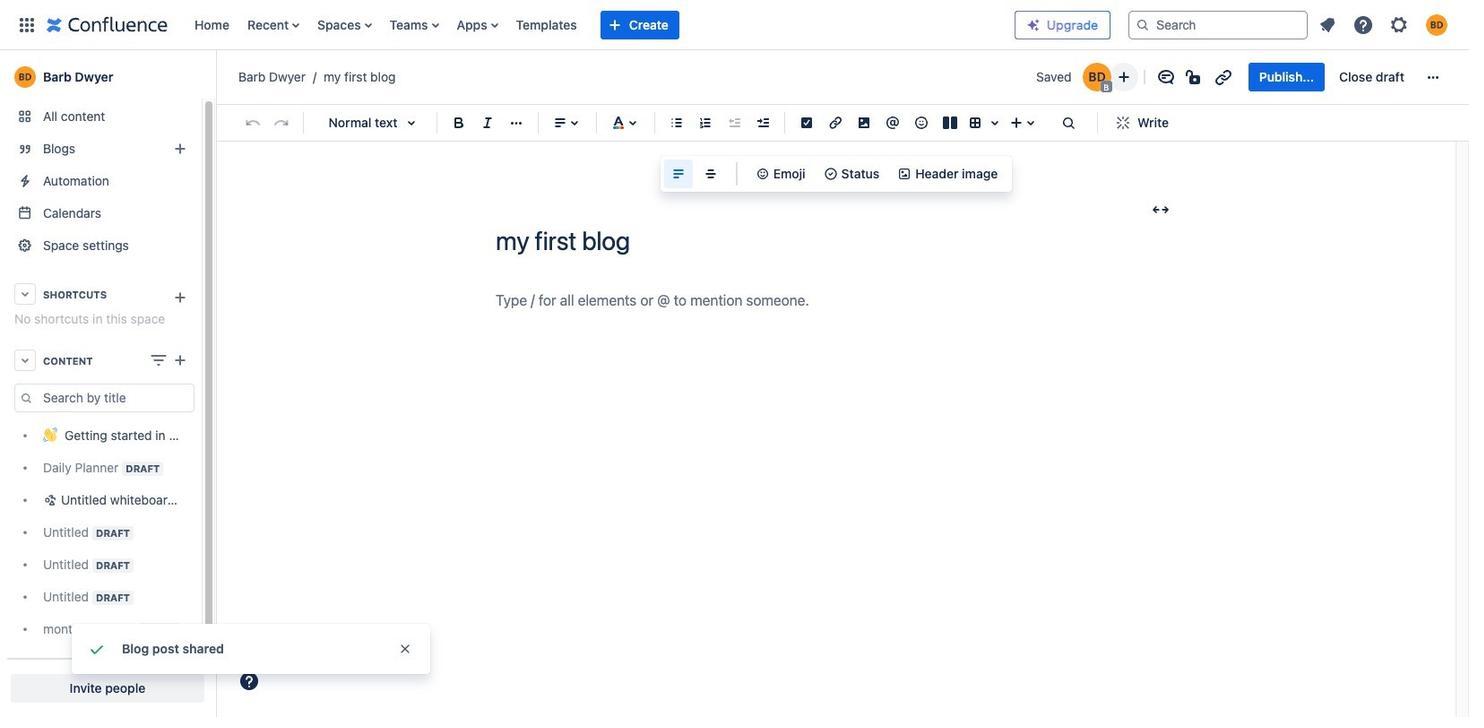 Task type: locate. For each thing, give the bounding box(es) containing it.
link ⌘k image
[[825, 112, 846, 134]]

Main content area, start typing to enter text. text field
[[496, 289, 1177, 313]]

settings icon image
[[1389, 14, 1410, 35]]

0 horizontal spatial list
[[186, 0, 1000, 50]]

Search field
[[1129, 10, 1308, 39]]

list
[[186, 0, 1000, 50], [1312, 9, 1459, 41]]

banner
[[0, 0, 1469, 54]]

1 horizontal spatial list
[[1312, 9, 1459, 41]]

align left image
[[550, 112, 571, 134]]

confluence image
[[47, 14, 168, 35], [47, 14, 168, 35]]

premium image
[[1026, 18, 1041, 32]]

bold ⌘b image
[[448, 112, 470, 134]]

left alignment icon image
[[668, 163, 689, 185]]

invite to edit image
[[1113, 66, 1135, 88]]

tree
[[7, 420, 195, 645]]

region
[[7, 384, 195, 645]]

italic ⌘i image
[[477, 112, 498, 134]]

emoji image
[[756, 167, 770, 181]]

more formatting image
[[506, 112, 527, 134]]

space element
[[0, 50, 215, 717]]

list for appswitcher icon
[[186, 0, 1000, 50]]

indent tab image
[[752, 112, 774, 134]]

help icon image
[[1353, 14, 1374, 35]]

group
[[1249, 63, 1416, 91]]

mention @ image
[[882, 112, 904, 134]]

create image
[[169, 350, 191, 371]]

make page full-width image
[[1150, 199, 1172, 221]]

copy link image
[[1213, 66, 1234, 88]]

emoji : image
[[911, 112, 932, 134]]

more image
[[1423, 66, 1444, 88]]

success image
[[86, 638, 108, 660]]

add shortcut image
[[169, 287, 191, 308]]

Blog post title text field
[[496, 226, 1177, 256]]

layouts image
[[940, 112, 961, 134]]

None search field
[[1129, 10, 1308, 39]]

tree inside space element
[[7, 420, 195, 645]]



Task type: describe. For each thing, give the bounding box(es) containing it.
appswitcher icon image
[[16, 14, 38, 35]]

notification icon image
[[1317, 14, 1338, 35]]

dismiss image
[[398, 642, 412, 656]]

create a blog image
[[169, 138, 191, 160]]

text formatting group
[[445, 109, 531, 137]]

show inline comments image
[[1155, 66, 1177, 88]]

your profile and preferences image
[[1426, 14, 1448, 35]]

numbered list ⌘⇧7 image
[[695, 112, 716, 134]]

search image
[[1136, 17, 1150, 32]]

collapse sidebar image
[[195, 45, 235, 109]]

bullet list ⌘⇧8 image
[[666, 112, 688, 134]]

find and replace image
[[1058, 112, 1079, 134]]

region inside space element
[[7, 384, 195, 645]]

no restrictions image
[[1184, 66, 1206, 88]]

change view image
[[148, 350, 169, 371]]

action item [] image
[[796, 112, 818, 134]]

global element
[[11, 0, 1000, 50]]

table ⇧⌥t image
[[965, 112, 986, 134]]

Search by title field
[[38, 385, 194, 411]]

center alignment icon image
[[700, 163, 721, 185]]

add image, video, or file image
[[853, 112, 875, 134]]

list formatting group
[[662, 109, 777, 137]]

table size image
[[984, 112, 1006, 134]]

list for premium icon
[[1312, 9, 1459, 41]]



Task type: vqa. For each thing, say whether or not it's contained in the screenshot.
Change view image
yes



